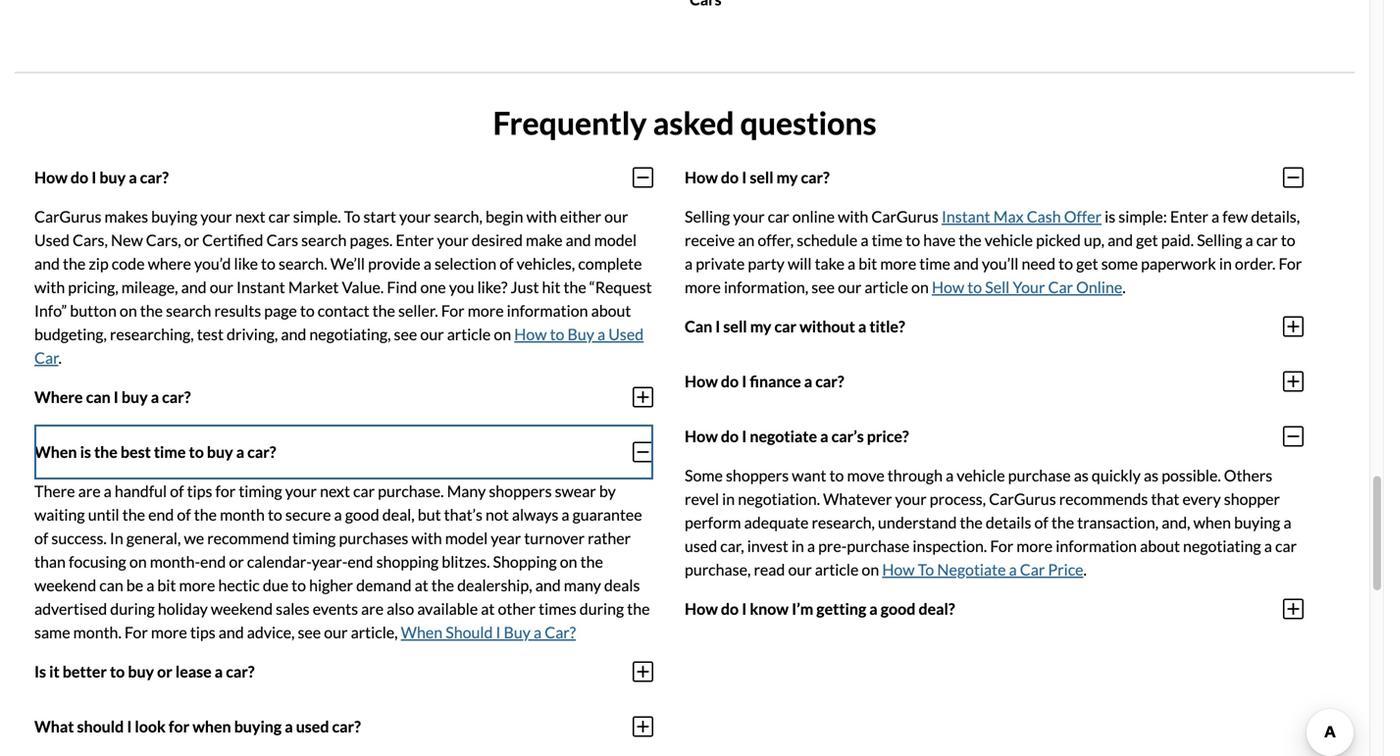Task type: locate. For each thing, give the bounding box(es) containing it.
shoppers inside some shoppers want to move through a vehicle purchase as quickly as possible. others revel in negotiation. whatever your process, cargurus recommends that every shopper perform adequate research, understand the details of the transaction, and, when buying a used car, invest in a pre-purchase inspection. for more information about negotiating a car purchase, read our article on
[[726, 466, 789, 485]]

cargurus up have
[[872, 207, 939, 226]]

a inside dropdown button
[[821, 427, 829, 446]]

model
[[594, 230, 637, 250], [445, 529, 488, 548]]

can inside dropdown button
[[86, 388, 111, 407]]

your right start at the top left
[[399, 207, 431, 226]]

to right 'want'
[[830, 466, 844, 485]]

1 horizontal spatial my
[[777, 168, 798, 187]]

do for buy
[[71, 168, 88, 187]]

car?
[[140, 168, 169, 187], [801, 168, 830, 187], [816, 372, 845, 391], [162, 388, 191, 407], [247, 443, 276, 462], [226, 663, 255, 682], [332, 717, 361, 737]]

1 horizontal spatial as
[[1144, 466, 1159, 485]]

0 horizontal spatial purchase
[[847, 537, 910, 556]]

cargurus makes buying your next car simple. to start your search, begin with either our used cars, new cars, or certified cars search pages. enter your desired make and model and the zip code where you'd like to search. we'll provide a selection of vehicles, complete with pricing, mileage, and our instant market value. find one you like? just hit the "request info" button on the search results page to contact the seller. for more information about budgeting, researching, test driving, and negotiating, see our article on
[[34, 207, 652, 344]]

more inside cargurus makes buying your next car simple. to start your search, begin with either our used cars, new cars, or certified cars search pages. enter your desired make and model and the zip code where you'd like to search. we'll provide a selection of vehicles, complete with pricing, mileage, and our instant market value. find one you like? just hit the "request info" button on the search results page to contact the seller. for more information about budgeting, researching, test driving, and negotiating, see our article on
[[468, 301, 504, 320]]

is right offer
[[1105, 207, 1116, 226]]

about down and,
[[1141, 537, 1181, 556]]

buy down "request
[[568, 325, 595, 344]]

1 vertical spatial in
[[722, 490, 735, 509]]

on inside some shoppers want to move through a vehicle purchase as quickly as possible. others revel in negotiation. whatever your process, cargurus recommends that every shopper perform adequate research, understand the details of the transaction, and, when buying a used car, invest in a pre-purchase inspection. for more information about negotiating a car purchase, read our article on
[[862, 560, 880, 579]]

i left finance
[[742, 372, 747, 391]]

minus square image inside how do i sell my car? dropdown button
[[1284, 166, 1304, 189]]

model up blitzes.
[[445, 529, 488, 548]]

0 vertical spatial in
[[1220, 254, 1233, 273]]

title?
[[870, 317, 906, 336]]

1 horizontal spatial sell
[[750, 168, 774, 187]]

our inside is simple: enter a few details, receive an offer, schedule a time to have the vehicle picked up, and get paid. selling a car to a private party will take a bit more time and you'll need to get some paperwork in order. for more information, see our article on
[[838, 278, 862, 297]]

for down you
[[441, 301, 465, 320]]

1 horizontal spatial used
[[609, 325, 644, 344]]

minus square image
[[1284, 425, 1304, 448], [633, 440, 654, 464]]

minus square image inside how do i negotiate a car's price? dropdown button
[[1284, 425, 1304, 448]]

when up negotiating
[[1194, 513, 1232, 532]]

order.
[[1236, 254, 1276, 273]]

0 vertical spatial article
[[865, 278, 909, 297]]

1 vertical spatial information
[[1056, 537, 1138, 556]]

plus square image inside can i sell my car without a title? dropdown button
[[1284, 315, 1304, 338]]

search up test
[[166, 301, 211, 320]]

in for invest
[[792, 537, 805, 556]]

. for how to sell your car online .
[[1123, 278, 1126, 297]]

0 horizontal spatial are
[[78, 482, 101, 501]]

bit down month-
[[157, 576, 176, 595]]

i up zip
[[92, 168, 96, 187]]

1 vertical spatial my
[[750, 317, 772, 336]]

get down the up,
[[1077, 254, 1099, 273]]

0 horizontal spatial about
[[591, 301, 631, 320]]

be
[[126, 576, 143, 595]]

information inside cargurus makes buying your next car simple. to start your search, begin with either our used cars, new cars, or certified cars search pages. enter your desired make and model and the zip code where you'd like to search. we'll provide a selection of vehicles, complete with pricing, mileage, and our instant market value. find one you like? just hit the "request info" button on the search results page to contact the seller. for more information about budgeting, researching, test driving, and negotiating, see our article on
[[507, 301, 588, 320]]

purchase up details at the bottom right
[[1009, 466, 1071, 485]]

see down seller.
[[394, 325, 417, 344]]

1 horizontal spatial shoppers
[[726, 466, 789, 485]]

0 horizontal spatial minus square image
[[633, 166, 654, 189]]

for inside some shoppers want to move through a vehicle purchase as quickly as possible. others revel in negotiation. whatever your process, cargurus recommends that every shopper perform adequate research, understand the details of the transaction, and, when buying a used car, invest in a pre-purchase inspection. for more information about negotiating a car purchase, read our article on
[[991, 537, 1014, 556]]

1 vertical spatial next
[[320, 482, 350, 501]]

1 vertical spatial weekend
[[211, 599, 273, 619]]

car? right finance
[[816, 372, 845, 391]]

calendar-
[[247, 552, 312, 571]]

month-
[[150, 552, 200, 571]]

instant down like at the top of page
[[237, 278, 285, 297]]

is left best
[[80, 443, 91, 462]]

complete
[[578, 254, 642, 273]]

1 horizontal spatial .
[[1084, 560, 1087, 579]]

0 vertical spatial or
[[184, 230, 199, 250]]

a inside cargurus makes buying your next car simple. to start your search, begin with either our used cars, new cars, or certified cars search pages. enter your desired make and model and the zip code where you'd like to search. we'll provide a selection of vehicles, complete with pricing, mileage, and our instant market value. find one you like? just hit the "request info" button on the search results page to contact the seller. for more information about budgeting, researching, test driving, and negotiating, see our article on
[[424, 254, 432, 273]]

is simple: enter a few details, receive an offer, schedule a time to have the vehicle picked up, and get paid. selling a car to a private party will take a bit more time and you'll need to get some paperwork in order. for more information, see our article on
[[685, 207, 1303, 297]]

where can i buy a car? button
[[34, 370, 654, 425]]

vehicles,
[[517, 254, 575, 273]]

in for paperwork
[[1220, 254, 1233, 273]]

1 vertical spatial or
[[229, 552, 244, 571]]

deal?
[[919, 600, 955, 619]]

article inside cargurus makes buying your next car simple. to start your search, begin with either our used cars, new cars, or certified cars search pages. enter your desired make and model and the zip code where you'd like to search. we'll provide a selection of vehicles, complete with pricing, mileage, and our instant market value. find one you like? just hit the "request info" button on the search results page to contact the seller. for more information about budgeting, researching, test driving, and negotiating, see our article on
[[447, 325, 491, 344]]

do for negotiate
[[721, 427, 739, 446]]

0 vertical spatial bit
[[859, 254, 878, 273]]

your
[[1013, 278, 1046, 297]]

1 vertical spatial article
[[447, 325, 491, 344]]

minus square image for there are a handful of tips for timing your next car purchase. many shoppers swear by waiting until the end of the month to secure a good deal, but that's not always a guarantee of success. in general, we recommend timing purchases with model year turnover rather than focusing on month-end or calendar-year-end shopping blitzes. shopping on the weekend can be a bit more hectic due to higher demand at the dealership, and many deals advertised during holiday weekend sales events are also available at other times during the same month. for more tips and advice, see our article,
[[633, 440, 654, 464]]

0 horizontal spatial to
[[344, 207, 361, 226]]

end
[[148, 505, 174, 524], [200, 552, 226, 571], [348, 552, 373, 571]]

your up certified
[[201, 207, 232, 226]]

more down holiday
[[151, 623, 187, 642]]

2 horizontal spatial end
[[348, 552, 373, 571]]

at up when should i buy a car? link
[[481, 599, 495, 619]]

article inside some shoppers want to move through a vehicle purchase as quickly as possible. others revel in negotiation. whatever your process, cargurus recommends that every shopper perform adequate research, understand the details of the transaction, and, when buying a used car, invest in a pre-purchase inspection. for more information about negotiating a car purchase, read our article on
[[815, 560, 859, 579]]

do for finance
[[721, 372, 739, 391]]

for right look
[[169, 717, 190, 737]]

2 horizontal spatial see
[[812, 278, 835, 297]]

information,
[[724, 278, 809, 297]]

when
[[34, 443, 77, 462], [401, 623, 443, 642]]

how
[[34, 168, 68, 187], [685, 168, 718, 187], [932, 278, 965, 297], [514, 325, 547, 344], [685, 372, 718, 391], [685, 427, 718, 446], [883, 560, 915, 579], [685, 600, 718, 619]]

the inside when is the best time to buy a car? dropdown button
[[94, 443, 118, 462]]

our down the take on the top
[[838, 278, 862, 297]]

1 horizontal spatial when
[[401, 623, 443, 642]]

more down private
[[685, 278, 721, 297]]

i for how do i know i'm getting a good deal?
[[742, 600, 747, 619]]

how for how do i buy a car?
[[34, 168, 68, 187]]

plus square image inside how do i finance a car? dropdown button
[[1284, 370, 1304, 393]]

0 vertical spatial time
[[872, 230, 903, 250]]

i inside dropdown button
[[742, 427, 747, 446]]

buying inside cargurus makes buying your next car simple. to start your search, begin with either our used cars, new cars, or certified cars search pages. enter your desired make and model and the zip code where you'd like to search. we'll provide a selection of vehicles, complete with pricing, mileage, and our instant market value. find one you like? just hit the "request info" button on the search results page to contact the seller. for more information about budgeting, researching, test driving, and negotiating, see our article on
[[151, 207, 198, 226]]

like
[[234, 254, 258, 273]]

car down details,
[[1257, 230, 1279, 250]]

purchase,
[[685, 560, 751, 579]]

plus square image for is it better to buy or lease a car?
[[633, 660, 654, 684]]

tips down holiday
[[190, 623, 216, 642]]

0 vertical spatial my
[[777, 168, 798, 187]]

1 horizontal spatial in
[[792, 537, 805, 556]]

0 horizontal spatial bit
[[157, 576, 176, 595]]

vehicle down max
[[985, 230, 1033, 250]]

0 vertical spatial buying
[[151, 207, 198, 226]]

car? inside how do i finance a car? dropdown button
[[816, 372, 845, 391]]

shopper
[[1225, 490, 1281, 509]]

search down simple.
[[301, 230, 347, 250]]

0 horizontal spatial cars,
[[73, 230, 108, 250]]

when up there
[[34, 443, 77, 462]]

plus square image inside is it better to buy or lease a car? 'dropdown button'
[[633, 660, 654, 684]]

how to buy a used car
[[34, 325, 644, 367]]

car? inside how do i buy a car? dropdown button
[[140, 168, 169, 187]]

1 horizontal spatial selling
[[1198, 230, 1243, 250]]

2 vertical spatial or
[[157, 663, 173, 682]]

buy
[[99, 168, 126, 187], [122, 388, 148, 407], [207, 443, 233, 462], [128, 663, 154, 682]]

of inside some shoppers want to move through a vehicle purchase as quickly as possible. others revel in negotiation. whatever your process, cargurus recommends that every shopper perform adequate research, understand the details of the transaction, and, when buying a used car, invest in a pre-purchase inspection. for more information about negotiating a car purchase, read our article on
[[1035, 513, 1049, 532]]

0 vertical spatial weekend
[[34, 576, 96, 595]]

button
[[70, 301, 117, 320]]

model up complete on the left
[[594, 230, 637, 250]]

for right month.
[[125, 623, 148, 642]]

when is the best time to buy a car?
[[34, 443, 276, 462]]

minus square image inside when is the best time to buy a car? dropdown button
[[633, 440, 654, 464]]

is inside is simple: enter a few details, receive an offer, schedule a time to have the vehicle picked up, and get paid. selling a car to a private party will take a bit more time and you'll need to get some paperwork in order. for more information, see our article on
[[1105, 207, 1116, 226]]

1 horizontal spatial minus square image
[[1284, 166, 1304, 189]]

success.
[[51, 529, 107, 548]]

on down like?
[[494, 325, 511, 344]]

do inside dropdown button
[[721, 427, 739, 446]]

1 horizontal spatial model
[[594, 230, 637, 250]]

when for when is the best time to buy a car?
[[34, 443, 77, 462]]

0 vertical spatial when
[[1194, 513, 1232, 532]]

1 horizontal spatial buying
[[234, 717, 282, 737]]

about
[[591, 301, 631, 320], [1141, 537, 1181, 556]]

few
[[1223, 207, 1249, 226]]

car inside dropdown button
[[775, 317, 797, 336]]

how for how to buy a used car
[[514, 325, 547, 344]]

i left know
[[742, 600, 747, 619]]

0 horizontal spatial used
[[296, 717, 329, 737]]

start
[[364, 207, 396, 226]]

at down shopping
[[415, 576, 429, 595]]

can i sell my car without a title?
[[685, 317, 906, 336]]

when
[[1194, 513, 1232, 532], [193, 717, 231, 737]]

cargurus inside some shoppers want to move through a vehicle purchase as quickly as possible. others revel in negotiation. whatever your process, cargurus recommends that every shopper perform adequate research, understand the details of the transaction, and, when buying a used car, invest in a pre-purchase inspection. for more information about negotiating a car purchase, read our article on
[[989, 490, 1057, 509]]

a
[[129, 168, 137, 187], [1212, 207, 1220, 226], [861, 230, 869, 250], [1246, 230, 1254, 250], [424, 254, 432, 273], [685, 254, 693, 273], [848, 254, 856, 273], [859, 317, 867, 336], [598, 325, 606, 344], [805, 372, 813, 391], [151, 388, 159, 407], [821, 427, 829, 446], [236, 443, 244, 462], [946, 466, 954, 485], [104, 482, 112, 501], [334, 505, 342, 524], [562, 505, 570, 524], [1284, 513, 1292, 532], [808, 537, 816, 556], [1265, 537, 1273, 556], [1009, 560, 1017, 579], [146, 576, 154, 595], [870, 600, 878, 619], [534, 623, 542, 642], [215, 663, 223, 682], [285, 717, 293, 737]]

about inside some shoppers want to move through a vehicle purchase as quickly as possible. others revel in negotiation. whatever your process, cargurus recommends that every shopper perform adequate research, understand the details of the transaction, and, when buying a used car, invest in a pre-purchase inspection. for more information about negotiating a car purchase, read our article on
[[1141, 537, 1181, 556]]

1 minus square image from the left
[[633, 166, 654, 189]]

get
[[1137, 230, 1159, 250], [1077, 254, 1099, 273]]

buying inside 'dropdown button'
[[234, 717, 282, 737]]

time right best
[[154, 443, 186, 462]]

are up article,
[[361, 599, 384, 619]]

see inside is simple: enter a few details, receive an offer, schedule a time to have the vehicle picked up, and get paid. selling a car to a private party will take a bit more time and you'll need to get some paperwork in order. for more information, see our article on
[[812, 278, 835, 297]]

0 vertical spatial about
[[591, 301, 631, 320]]

next inside there are a handful of tips for timing your next car purchase. many shoppers swear by waiting until the end of the month to secure a good deal, but that's not always a guarantee of success. in general, we recommend timing purchases with model year turnover rather than focusing on month-end or calendar-year-end shopping blitzes. shopping on the weekend can be a bit more hectic due to higher demand at the dealership, and many deals advertised during holiday weekend sales events are also available at other times during the same month. for more tips and advice, see our article,
[[320, 482, 350, 501]]

car down budgeting,
[[34, 348, 58, 367]]

information down the transaction,
[[1056, 537, 1138, 556]]

search,
[[434, 207, 483, 226]]

during down many
[[580, 599, 624, 619]]

0 horizontal spatial when
[[34, 443, 77, 462]]

. down some
[[1123, 278, 1126, 297]]

0 horizontal spatial time
[[154, 443, 186, 462]]

1 horizontal spatial good
[[881, 600, 916, 619]]

1 vertical spatial can
[[99, 576, 123, 595]]

how for how do i know i'm getting a good deal?
[[685, 600, 718, 619]]

. for how to negotiate a car price .
[[1084, 560, 1087, 579]]

car left price
[[1020, 560, 1045, 579]]

cargurus down how do i buy a car?
[[34, 207, 102, 226]]

0 horizontal spatial good
[[345, 505, 379, 524]]

1 vertical spatial get
[[1077, 254, 1099, 273]]

0 vertical spatial car
[[1049, 278, 1074, 297]]

process,
[[930, 490, 986, 509]]

of up 'we'
[[177, 505, 191, 524]]

car down shopper
[[1276, 537, 1297, 556]]

how for how do i finance a car?
[[685, 372, 718, 391]]

time inside when is the best time to buy a car? dropdown button
[[154, 443, 186, 462]]

quickly
[[1092, 466, 1141, 485]]

just
[[511, 278, 539, 297]]

to left start at the top left
[[344, 207, 361, 226]]

2 vertical spatial .
[[1084, 560, 1087, 579]]

shoppers up "negotiation."
[[726, 466, 789, 485]]

0 horizontal spatial my
[[750, 317, 772, 336]]

with up make
[[527, 207, 557, 226]]

with up info"
[[34, 278, 65, 297]]

our inside some shoppers want to move through a vehicle purchase as quickly as possible. others revel in negotiation. whatever your process, cargurus recommends that every shopper perform adequate research, understand the details of the transaction, and, when buying a used car, invest in a pre-purchase inspection. for more information about negotiating a car purchase, read our article on
[[789, 560, 812, 579]]

how inside dropdown button
[[685, 427, 718, 446]]

car? inside where can i buy a car? dropdown button
[[162, 388, 191, 407]]

some shoppers want to move through a vehicle purchase as quickly as possible. others revel in negotiation. whatever your process, cargurus recommends that every shopper perform adequate research, understand the details of the transaction, and, when buying a used car, invest in a pre-purchase inspection. for more information about negotiating a car purchase, read our article on
[[685, 466, 1297, 579]]

on down have
[[912, 278, 929, 297]]

to down inspection.
[[918, 560, 935, 579]]

enter inside cargurus makes buying your next car simple. to start your search, begin with either our used cars, new cars, or certified cars search pages. enter your desired make and model and the zip code where you'd like to search. we'll provide a selection of vehicles, complete with pricing, mileage, and our instant market value. find one you like? just hit the "request info" button on the search results page to contact the seller. for more information about budgeting, researching, test driving, and negotiating, see our article on
[[396, 230, 434, 250]]

the
[[959, 230, 982, 250], [63, 254, 86, 273], [564, 278, 587, 297], [140, 301, 163, 320], [373, 301, 395, 320], [94, 443, 118, 462], [122, 505, 145, 524], [194, 505, 217, 524], [960, 513, 983, 532], [1052, 513, 1075, 532], [581, 552, 603, 571], [432, 576, 454, 595], [627, 599, 650, 619]]

see down the take on the top
[[812, 278, 835, 297]]

2 vertical spatial time
[[154, 443, 186, 462]]

selection
[[435, 254, 497, 273]]

in left order.
[[1220, 254, 1233, 273]]

1 vertical spatial tips
[[190, 623, 216, 642]]

how inside how to buy a used car
[[514, 325, 547, 344]]

. down budgeting,
[[58, 348, 62, 367]]

of inside cargurus makes buying your next car simple. to start your search, begin with either our used cars, new cars, or certified cars search pages. enter your desired make and model and the zip code where you'd like to search. we'll provide a selection of vehicles, complete with pricing, mileage, and our instant market value. find one you like? just hit the "request info" button on the search results page to contact the seller. for more information about budgeting, researching, test driving, and negotiating, see our article on
[[500, 254, 514, 273]]

the inside is simple: enter a few details, receive an offer, schedule a time to have the vehicle picked up, and get paid. selling a car to a private party will take a bit more time and you'll need to get some paperwork in order. for more information, see our article on
[[959, 230, 982, 250]]

plus square image
[[1284, 315, 1304, 338], [1284, 370, 1304, 393], [633, 386, 654, 409], [633, 715, 654, 739]]

you'll
[[982, 254, 1019, 273]]

my down information,
[[750, 317, 772, 336]]

in right invest on the right bottom of page
[[792, 537, 805, 556]]

i left negotiate
[[742, 427, 747, 446]]

0 vertical spatial .
[[1123, 278, 1126, 297]]

1 cars, from the left
[[73, 230, 108, 250]]

0 vertical spatial see
[[812, 278, 835, 297]]

more
[[881, 254, 917, 273], [685, 278, 721, 297], [468, 301, 504, 320], [1017, 537, 1053, 556], [179, 576, 215, 595], [151, 623, 187, 642]]

on
[[912, 278, 929, 297], [120, 301, 137, 320], [494, 325, 511, 344], [129, 552, 147, 571], [560, 552, 578, 571], [862, 560, 880, 579]]

how do i sell my car?
[[685, 168, 830, 187]]

0 vertical spatial timing
[[239, 482, 282, 501]]

0 vertical spatial to
[[344, 207, 361, 226]]

2 minus square image from the left
[[1284, 166, 1304, 189]]

up,
[[1084, 230, 1105, 250]]

car for how to sell your car online .
[[1049, 278, 1074, 297]]

to left sell
[[968, 278, 983, 297]]

plus square image for how do i know i'm getting a good deal?
[[1284, 598, 1304, 621]]

our down you'd
[[210, 278, 234, 297]]

the left best
[[94, 443, 118, 462]]

should
[[77, 717, 124, 737]]

buy
[[568, 325, 595, 344], [504, 623, 531, 642]]

used up pricing,
[[34, 230, 70, 250]]

when down lease
[[193, 717, 231, 737]]

move
[[847, 466, 885, 485]]

the down "find"
[[373, 301, 395, 320]]

article up 'title?'
[[865, 278, 909, 297]]

new
[[111, 230, 143, 250]]

cars, up zip
[[73, 230, 108, 250]]

information down hit
[[507, 301, 588, 320]]

our inside there are a handful of tips for timing your next car purchase. many shoppers swear by waiting until the end of the month to secure a good deal, but that's not always a guarantee of success. in general, we recommend timing purchases with model year turnover rather than focusing on month-end or calendar-year-end shopping blitzes. shopping on the weekend can be a bit more hectic due to higher demand at the dealership, and many deals advertised during holiday weekend sales events are also available at other times during the same month. for more tips and advice, see our article,
[[324, 623, 348, 642]]

research,
[[812, 513, 875, 532]]

enter inside is simple: enter a few details, receive an offer, schedule a time to have the vehicle picked up, and get paid. selling a car to a private party will take a bit more time and you'll need to get some paperwork in order. for more information, see our article on
[[1171, 207, 1209, 226]]

online
[[1077, 278, 1123, 297]]

plus square image inside where can i buy a car? dropdown button
[[633, 386, 654, 409]]

i left look
[[127, 717, 132, 737]]

same
[[34, 623, 70, 642]]

a inside how to buy a used car
[[598, 325, 606, 344]]

1 vertical spatial to
[[918, 560, 935, 579]]

also
[[387, 599, 414, 619]]

0 vertical spatial is
[[1105, 207, 1116, 226]]

i
[[92, 168, 96, 187], [742, 168, 747, 187], [716, 317, 721, 336], [742, 372, 747, 391], [114, 388, 119, 407], [742, 427, 747, 446], [742, 600, 747, 619], [496, 623, 501, 642], [127, 717, 132, 737]]

1 horizontal spatial for
[[215, 482, 236, 501]]

transaction,
[[1078, 513, 1159, 532]]

what
[[34, 717, 74, 737]]

1 vertical spatial are
[[361, 599, 384, 619]]

shopping
[[493, 552, 557, 571]]

on inside is simple: enter a few details, receive an offer, schedule a time to have the vehicle picked up, and get paid. selling a car to a private party will take a bit more time and you'll need to get some paperwork in order. for more information, see our article on
[[912, 278, 929, 297]]

article inside is simple: enter a few details, receive an offer, schedule a time to have the vehicle picked up, and get paid. selling a car to a private party will take a bit more time and you'll need to get some paperwork in order. for more information, see our article on
[[865, 278, 909, 297]]

bit inside there are a handful of tips for timing your next car purchase. many shoppers swear by waiting until the end of the month to secure a good deal, but that's not always a guarantee of success. in general, we recommend timing purchases with model year turnover rather than focusing on month-end or calendar-year-end shopping blitzes. shopping on the weekend can be a bit more hectic due to higher demand at the dealership, and many deals advertised during holiday weekend sales events are also available at other times during the same month. for more tips and advice, see our article,
[[157, 576, 176, 595]]

0 vertical spatial selling
[[685, 207, 730, 226]]

of
[[500, 254, 514, 273], [170, 482, 184, 501], [177, 505, 191, 524], [1035, 513, 1049, 532], [34, 529, 48, 548]]

about inside cargurus makes buying your next car simple. to start your search, begin with either our used cars, new cars, or certified cars search pages. enter your desired make and model and the zip code where you'd like to search. we'll provide a selection of vehicles, complete with pricing, mileage, and our instant market value. find one you like? just hit the "request info" button on the search results page to contact the seller. for more information about budgeting, researching, test driving, and negotiating, see our article on
[[591, 301, 631, 320]]

1 horizontal spatial at
[[481, 599, 495, 619]]

for inside there are a handful of tips for timing your next car purchase. many shoppers swear by waiting until the end of the month to secure a good deal, but that's not always a guarantee of success. in general, we recommend timing purchases with model year turnover rather than focusing on month-end or calendar-year-end shopping blitzes. shopping on the weekend can be a bit more hectic due to higher demand at the dealership, and many deals advertised during holiday weekend sales events are also available at other times during the same month. for more tips and advice, see our article,
[[125, 623, 148, 642]]

to down details,
[[1282, 230, 1296, 250]]

certified
[[202, 230, 264, 250]]

0 vertical spatial purchase
[[1009, 466, 1071, 485]]

timing down 'secure'
[[292, 529, 336, 548]]

0 vertical spatial enter
[[1171, 207, 1209, 226]]

1 vertical spatial model
[[445, 529, 488, 548]]

when inside dropdown button
[[34, 443, 77, 462]]

1 during from the left
[[110, 599, 155, 619]]

1 horizontal spatial article
[[815, 560, 859, 579]]

1 horizontal spatial buy
[[568, 325, 595, 344]]

to right better
[[110, 663, 125, 682]]

to left have
[[906, 230, 921, 250]]

plus square image inside how do i know i'm getting a good deal? dropdown button
[[1284, 598, 1304, 621]]

paid.
[[1162, 230, 1194, 250]]

0 horizontal spatial as
[[1074, 466, 1089, 485]]

minus square image for some shoppers want to move through a vehicle purchase as quickly as possible. others revel in negotiation. whatever your process, cargurus recommends that every shopper perform adequate research, understand the details of the transaction, and, when buying a used car, invest in a pre-purchase inspection. for more information about negotiating a car purchase, read our article on
[[1284, 425, 1304, 448]]

1 vertical spatial see
[[394, 325, 417, 344]]

selling down few
[[1198, 230, 1243, 250]]

good inside how do i know i'm getting a good deal? dropdown button
[[881, 600, 916, 619]]

month.
[[73, 623, 122, 642]]

the up researching,
[[140, 301, 163, 320]]

sell
[[986, 278, 1010, 297]]

simple:
[[1119, 207, 1168, 226]]

information
[[507, 301, 588, 320], [1056, 537, 1138, 556]]

0 horizontal spatial in
[[722, 490, 735, 509]]

0 horizontal spatial get
[[1077, 254, 1099, 273]]

more down like?
[[468, 301, 504, 320]]

time down have
[[920, 254, 951, 273]]

0 vertical spatial at
[[415, 576, 429, 595]]

to down picked at right
[[1059, 254, 1074, 273]]

1 horizontal spatial minus square image
[[1284, 425, 1304, 448]]

is inside when is the best time to buy a car? dropdown button
[[80, 443, 91, 462]]

car left without
[[775, 317, 797, 336]]

minus square image inside how do i buy a car? dropdown button
[[633, 166, 654, 189]]

buying down advice, on the bottom left
[[234, 717, 282, 737]]

every
[[1183, 490, 1222, 509]]

1 vertical spatial when
[[193, 717, 231, 737]]

0 vertical spatial plus square image
[[1284, 598, 1304, 621]]

car? inside what should i look for when buying a used car? 'dropdown button'
[[332, 717, 361, 737]]

0 horizontal spatial used
[[34, 230, 70, 250]]

that's
[[444, 505, 483, 524]]

i inside 'dropdown button'
[[127, 717, 132, 737]]

your inside there are a handful of tips for timing your next car purchase. many shoppers swear by waiting until the end of the month to secure a good deal, but that's not always a guarantee of success. in general, we recommend timing purchases with model year turnover rather than focusing on month-end or calendar-year-end shopping blitzes. shopping on the weekend can be a bit more hectic due to higher demand at the dealership, and many deals advertised during holiday weekend sales events are also available at other times during the same month. for more tips and advice, see our article,
[[285, 482, 317, 501]]

bit inside is simple: enter a few details, receive an offer, schedule a time to have the vehicle picked up, and get paid. selling a car to a private party will take a bit more time and you'll need to get some paperwork in order. for more information, see our article on
[[859, 254, 878, 273]]

sell up offer,
[[750, 168, 774, 187]]

0 vertical spatial search
[[301, 230, 347, 250]]

tips up 'we'
[[187, 482, 212, 501]]

our
[[605, 207, 629, 226], [210, 278, 234, 297], [838, 278, 862, 297], [420, 325, 444, 344], [789, 560, 812, 579], [324, 623, 348, 642]]

the right have
[[959, 230, 982, 250]]

buying down shopper
[[1235, 513, 1281, 532]]

have
[[924, 230, 956, 250]]

0 vertical spatial used
[[34, 230, 70, 250]]

purchase down research,
[[847, 537, 910, 556]]

frequently
[[493, 104, 647, 142]]

shoppers inside there are a handful of tips for timing your next car purchase. many shoppers swear by waiting until the end of the month to secure a good deal, but that's not always a guarantee of success. in general, we recommend timing purchases with model year turnover rather than focusing on month-end or calendar-year-end shopping blitzes. shopping on the weekend can be a bit more hectic due to higher demand at the dealership, and many deals advertised during holiday weekend sales events are also available at other times during the same month. for more tips and advice, see our article,
[[489, 482, 552, 501]]

car? inside when is the best time to buy a car? dropdown button
[[247, 443, 276, 462]]

0 vertical spatial next
[[235, 207, 266, 226]]

selling your car online with cargurus instant max cash offer
[[685, 207, 1102, 226]]

when down also
[[401, 623, 443, 642]]

2 vertical spatial car
[[1020, 560, 1045, 579]]

cars,
[[73, 230, 108, 250], [146, 230, 181, 250]]

you'd
[[194, 254, 231, 273]]

1 vertical spatial sell
[[724, 317, 747, 336]]

your down through
[[896, 490, 927, 509]]

0 horizontal spatial buying
[[151, 207, 198, 226]]

other
[[498, 599, 536, 619]]

i for how do i negotiate a car's price?
[[742, 427, 747, 446]]

minus square image
[[633, 166, 654, 189], [1284, 166, 1304, 189]]

in inside is simple: enter a few details, receive an offer, schedule a time to have the vehicle picked up, and get paid. selling a car to a private party will take a bit more time and you'll need to get some paperwork in order. for more information, see our article on
[[1220, 254, 1233, 273]]

used down "request
[[609, 325, 644, 344]]

at
[[415, 576, 429, 595], [481, 599, 495, 619]]

more inside some shoppers want to move through a vehicle purchase as quickly as possible. others revel in negotiation. whatever your process, cargurus recommends that every shopper perform adequate research, understand the details of the transaction, and, when buying a used car, invest in a pre-purchase inspection. for more information about negotiating a car purchase, read our article on
[[1017, 537, 1053, 556]]

2 horizontal spatial time
[[920, 254, 951, 273]]

1 horizontal spatial search
[[301, 230, 347, 250]]

1 horizontal spatial when
[[1194, 513, 1232, 532]]

1 vertical spatial vehicle
[[957, 466, 1006, 485]]

zip
[[89, 254, 109, 273]]

buying up where
[[151, 207, 198, 226]]

0 horizontal spatial selling
[[685, 207, 730, 226]]

and down you'd
[[181, 278, 207, 297]]

plus square image
[[1284, 598, 1304, 621], [633, 660, 654, 684]]

i'm
[[792, 600, 814, 619]]

1 horizontal spatial time
[[872, 230, 903, 250]]

1 horizontal spatial are
[[361, 599, 384, 619]]

and left you'll
[[954, 254, 979, 273]]

car? right lease
[[226, 663, 255, 682]]

0 horizontal spatial .
[[58, 348, 62, 367]]

2 horizontal spatial in
[[1220, 254, 1233, 273]]

without
[[800, 317, 856, 336]]

1 horizontal spatial about
[[1141, 537, 1181, 556]]

search.
[[279, 254, 327, 273]]

car right your
[[1049, 278, 1074, 297]]



Task type: describe. For each thing, give the bounding box(es) containing it.
some
[[1102, 254, 1139, 273]]

car inside how to buy a used car
[[34, 348, 58, 367]]

with up schedule
[[838, 207, 869, 226]]

and up times
[[536, 576, 561, 595]]

the down recommends
[[1052, 513, 1075, 532]]

best
[[121, 443, 151, 462]]

to inside cargurus makes buying your next car simple. to start your search, begin with either our used cars, new cars, or certified cars search pages. enter your desired make and model and the zip code where you'd like to search. we'll provide a selection of vehicles, complete with pricing, mileage, and our instant market value. find one you like? just hit the "request info" button on the search results page to contact the seller. for more information about budgeting, researching, test driving, and negotiating, see our article on
[[344, 207, 361, 226]]

makes
[[105, 207, 148, 226]]

market
[[288, 278, 339, 297]]

minus square image for instant max cash offer
[[1284, 166, 1304, 189]]

events
[[313, 599, 358, 619]]

cars
[[267, 230, 298, 250]]

when inside 'dropdown button'
[[193, 717, 231, 737]]

an
[[738, 230, 755, 250]]

how to negotiate a car price link
[[883, 560, 1084, 579]]

until
[[88, 505, 119, 524]]

car inside cargurus makes buying your next car simple. to start your search, begin with either our used cars, new cars, or certified cars search pages. enter your desired make and model and the zip code where you'd like to search. we'll provide a selection of vehicles, complete with pricing, mileage, and our instant market value. find one you like? just hit the "request info" button on the search results page to contact the seller. for more information about budgeting, researching, test driving, and negotiating, see our article on
[[269, 207, 290, 226]]

how for how do i negotiate a car's price?
[[685, 427, 718, 446]]

how do i sell my car? button
[[685, 150, 1304, 205]]

blitzes.
[[442, 552, 490, 571]]

i for how do i sell my car?
[[742, 168, 747, 187]]

party
[[748, 254, 785, 273]]

buying inside some shoppers want to move through a vehicle purchase as quickly as possible. others revel in negotiation. whatever your process, cargurus recommends that every shopper perform adequate research, understand the details of the transaction, and, when buying a used car, invest in a pre-purchase inspection. for more information about negotiating a car purchase, read our article on
[[1235, 513, 1281, 532]]

1 horizontal spatial get
[[1137, 230, 1159, 250]]

plus square image for where can i buy a car?
[[633, 386, 654, 409]]

year
[[491, 529, 521, 548]]

your down search,
[[437, 230, 469, 250]]

used inside how to buy a used car
[[609, 325, 644, 344]]

how for how to sell your car online .
[[932, 278, 965, 297]]

0 horizontal spatial search
[[166, 301, 211, 320]]

1 vertical spatial at
[[481, 599, 495, 619]]

0 vertical spatial instant
[[942, 207, 991, 226]]

0 vertical spatial tips
[[187, 482, 212, 501]]

when inside some shoppers want to move through a vehicle purchase as quickly as possible. others revel in negotiation. whatever your process, cargurus recommends that every shopper perform adequate research, understand the details of the transaction, and, when buying a used car, invest in a pre-purchase inspection. for more information about negotiating a car purchase, read our article on
[[1194, 513, 1232, 532]]

and down either at the top left of page
[[566, 230, 591, 250]]

1 as from the left
[[1074, 466, 1089, 485]]

like?
[[478, 278, 508, 297]]

0 horizontal spatial sell
[[724, 317, 747, 336]]

negotiating
[[1184, 537, 1262, 556]]

buy up best
[[122, 388, 148, 407]]

selling inside is simple: enter a few details, receive an offer, schedule a time to have the vehicle picked up, and get paid. selling a car to a private party will take a bit more time and you'll need to get some paperwork in order. for more information, see our article on
[[1198, 230, 1243, 250]]

vehicle inside some shoppers want to move through a vehicle purchase as quickly as possible. others revel in negotiation. whatever your process, cargurus recommends that every shopper perform adequate research, understand the details of the transaction, and, when buying a used car, invest in a pre-purchase inspection. for more information about negotiating a car purchase, read our article on
[[957, 466, 1006, 485]]

it
[[49, 663, 60, 682]]

hectic
[[218, 576, 260, 595]]

i for what should i look for when buying a used car?
[[127, 717, 132, 737]]

and up info"
[[34, 254, 60, 273]]

read
[[754, 560, 785, 579]]

contact
[[318, 301, 370, 320]]

deals
[[604, 576, 640, 595]]

swear
[[555, 482, 596, 501]]

on up the be
[[129, 552, 147, 571]]

more up holiday
[[179, 576, 215, 595]]

finance
[[750, 372, 802, 391]]

or inside cargurus makes buying your next car simple. to start your search, begin with either our used cars, new cars, or certified cars search pages. enter your desired make and model and the zip code where you'd like to search. we'll provide a selection of vehicles, complete with pricing, mileage, and our instant market value. find one you like? just hit the "request info" button on the search results page to contact the seller. for more information about budgeting, researching, test driving, and negotiating, see our article on
[[184, 230, 199, 250]]

due
[[263, 576, 289, 595]]

1 vertical spatial buy
[[504, 623, 531, 642]]

our down seller.
[[420, 325, 444, 344]]

how do i buy a car?
[[34, 168, 169, 187]]

getting
[[817, 600, 867, 619]]

next inside cargurus makes buying your next car simple. to start your search, begin with either our used cars, new cars, or certified cars search pages. enter your desired make and model and the zip code where you'd like to search. we'll provide a selection of vehicles, complete with pricing, mileage, and our instant market value. find one you like? just hit the "request info" button on the search results page to contact the seller. for more information about budgeting, researching, test driving, and negotiating, see our article on
[[235, 207, 266, 226]]

2 cars, from the left
[[146, 230, 181, 250]]

and down page
[[281, 325, 307, 344]]

to inside is it better to buy or lease a car? 'dropdown button'
[[110, 663, 125, 682]]

how do i know i'm getting a good deal? button
[[685, 582, 1304, 637]]

and,
[[1162, 513, 1191, 532]]

for inside 'dropdown button'
[[169, 717, 190, 737]]

model inside cargurus makes buying your next car simple. to start your search, begin with either our used cars, new cars, or certified cars search pages. enter your desired make and model and the zip code where you'd like to search. we'll provide a selection of vehicles, complete with pricing, mileage, and our instant market value. find one you like? just hit the "request info" button on the search results page to contact the seller. for more information about budgeting, researching, test driving, and negotiating, see our article on
[[594, 230, 637, 250]]

cargurus inside cargurus makes buying your next car simple. to start your search, begin with either our used cars, new cars, or certified cars search pages. enter your desired make and model and the zip code where you'd like to search. we'll provide a selection of vehicles, complete with pricing, mileage, and our instant market value. find one you like? just hit the "request info" button on the search results page to contact the seller. for more information about budgeting, researching, test driving, and negotiating, see our article on
[[34, 207, 102, 226]]

adequate
[[745, 513, 809, 532]]

begin
[[486, 207, 524, 226]]

more down selling your car online with cargurus instant max cash offer
[[881, 254, 917, 273]]

can i sell my car without a title? button
[[685, 299, 1304, 354]]

do for know
[[721, 600, 739, 619]]

your inside some shoppers want to move through a vehicle purchase as quickly as possible. others revel in negotiation. whatever your process, cargurus recommends that every shopper perform adequate research, understand the details of the transaction, and, when buying a used car, invest in a pre-purchase inspection. for more information about negotiating a car purchase, read our article on
[[896, 490, 927, 509]]

but
[[418, 505, 441, 524]]

should
[[446, 623, 493, 642]]

i for how do i buy a car?
[[92, 168, 96, 187]]

0 horizontal spatial timing
[[239, 482, 282, 501]]

the down handful
[[122, 505, 145, 524]]

to inside when is the best time to buy a car? dropdown button
[[189, 443, 204, 462]]

purchases
[[339, 529, 409, 548]]

deal,
[[382, 505, 415, 524]]

not
[[486, 505, 509, 524]]

for inside there are a handful of tips for timing your next car purchase. many shoppers swear by waiting until the end of the month to secure a good deal, but that's not always a guarantee of success. in general, we recommend timing purchases with model year turnover rather than focusing on month-end or calendar-year-end shopping blitzes. shopping on the weekend can be a bit more hectic due to higher demand at the dealership, and many deals advertised during holiday weekend sales events are also available at other times during the same month. for more tips and advice, see our article,
[[215, 482, 236, 501]]

for inside cargurus makes buying your next car simple. to start your search, begin with either our used cars, new cars, or certified cars search pages. enter your desired make and model and the zip code where you'd like to search. we'll provide a selection of vehicles, complete with pricing, mileage, and our instant market value. find one you like? just hit the "request info" button on the search results page to contact the seller. for more information about budgeting, researching, test driving, and negotiating, see our article on
[[441, 301, 465, 320]]

to right due
[[292, 576, 306, 595]]

the up many
[[581, 552, 603, 571]]

negotiating,
[[310, 325, 391, 344]]

to right month
[[268, 505, 282, 524]]

plus square image for what should i look for when buying a used car?
[[633, 715, 654, 739]]

1 horizontal spatial cargurus
[[872, 207, 939, 226]]

online
[[793, 207, 835, 226]]

on down mileage,
[[120, 301, 137, 320]]

used inside 'dropdown button'
[[296, 717, 329, 737]]

pre-
[[819, 537, 847, 556]]

by
[[599, 482, 616, 501]]

receive
[[685, 230, 735, 250]]

offer
[[1065, 207, 1102, 226]]

how to negotiate a car price .
[[883, 560, 1087, 579]]

article,
[[351, 623, 398, 642]]

the down process,
[[960, 513, 983, 532]]

car for how to negotiate a car price .
[[1020, 560, 1045, 579]]

how for how do i sell my car?
[[685, 168, 718, 187]]

always
[[512, 505, 559, 524]]

0 vertical spatial sell
[[750, 168, 774, 187]]

i for where can i buy a car?
[[114, 388, 119, 407]]

info"
[[34, 301, 67, 320]]

2 during from the left
[[580, 599, 624, 619]]

1 horizontal spatial weekend
[[211, 599, 273, 619]]

the up 'we'
[[194, 505, 217, 524]]

waiting
[[34, 505, 85, 524]]

car inside is simple: enter a few details, receive an offer, schedule a time to have the vehicle picked up, and get paid. selling a car to a private party will take a bit more time and you'll need to get some paperwork in order. for more information, see our article on
[[1257, 230, 1279, 250]]

what should i look for when buying a used car? button
[[34, 700, 654, 755]]

your up an
[[733, 207, 765, 226]]

and left advice, on the bottom left
[[219, 623, 244, 642]]

buy up makes at left
[[99, 168, 126, 187]]

when for when should i buy a car?
[[401, 623, 443, 642]]

what should i look for when buying a used car?
[[34, 717, 361, 737]]

do for sell
[[721, 168, 739, 187]]

the left zip
[[63, 254, 86, 273]]

see inside there are a handful of tips for timing your next car purchase. many shoppers swear by waiting until the end of the month to secure a good deal, but that's not always a guarantee of success. in general, we recommend timing purchases with model year turnover rather than focusing on month-end or calendar-year-end shopping blitzes. shopping on the weekend can be a bit more hectic due to higher demand at the dealership, and many deals advertised during holiday weekend sales events are also available at other times during the same month. for more tips and advice, see our article,
[[298, 623, 321, 642]]

how do i negotiate a car's price?
[[685, 427, 909, 446]]

our right either at the top left of page
[[605, 207, 629, 226]]

year-
[[312, 552, 348, 571]]

how do i finance a car? button
[[685, 354, 1304, 409]]

i for how do i finance a car?
[[742, 372, 747, 391]]

dealership,
[[457, 576, 533, 595]]

car? inside how do i sell my car? dropdown button
[[801, 168, 830, 187]]

negotiate
[[750, 427, 818, 446]]

how to buy a used car link
[[34, 325, 644, 367]]

good inside there are a handful of tips for timing your next car purchase. many shoppers swear by waiting until the end of the month to secure a good deal, but that's not always a guarantee of success. in general, we recommend timing purchases with model year turnover rather than focusing on month-end or calendar-year-end shopping blitzes. shopping on the weekend can be a bit more hectic due to higher demand at the dealership, and many deals advertised during holiday weekend sales events are also available at other times during the same month. for more tips and advice, see our article,
[[345, 505, 379, 524]]

buy up month
[[207, 443, 233, 462]]

car? inside is it better to buy or lease a car? 'dropdown button'
[[226, 663, 255, 682]]

of right handful
[[170, 482, 184, 501]]

results
[[214, 301, 261, 320]]

provide
[[368, 254, 421, 273]]

buy inside how to buy a used car
[[568, 325, 595, 344]]

instant inside cargurus makes buying your next car simple. to start your search, begin with either our used cars, new cars, or certified cars search pages. enter your desired make and model and the zip code where you'd like to search. we'll provide a selection of vehicles, complete with pricing, mileage, and our instant market value. find one you like? just hit the "request info" button on the search results page to contact the seller. for more information about budgeting, researching, test driving, and negotiating, see our article on
[[237, 278, 285, 297]]

to down market
[[300, 301, 315, 320]]

to right like at the top of page
[[261, 254, 276, 273]]

either
[[560, 207, 602, 226]]

or inside 'dropdown button'
[[157, 663, 173, 682]]

can
[[685, 317, 713, 336]]

to inside some shoppers want to move through a vehicle purchase as quickly as possible. others revel in negotiation. whatever your process, cargurus recommends that every shopper perform adequate research, understand the details of the transaction, and, when buying a used car, invest in a pre-purchase inspection. for more information about negotiating a car purchase, read our article on
[[830, 466, 844, 485]]

how for how to negotiate a car price .
[[883, 560, 915, 579]]

car up offer,
[[768, 207, 790, 226]]

can inside there are a handful of tips for timing your next car purchase. many shoppers swear by waiting until the end of the month to secure a good deal, but that's not always a guarantee of success. in general, we recommend timing purchases with model year turnover rather than focusing on month-end or calendar-year-end shopping blitzes. shopping on the weekend can be a bit more hectic due to higher demand at the dealership, and many deals advertised during holiday weekend sales events are also available at other times during the same month. for more tips and advice, see our article,
[[99, 576, 123, 595]]

used inside some shoppers want to move through a vehicle purchase as quickly as possible. others revel in negotiation. whatever your process, cargurus recommends that every shopper perform adequate research, understand the details of the transaction, and, when buying a used car, invest in a pre-purchase inspection. for more information about negotiating a car purchase, read our article on
[[685, 537, 718, 556]]

the up available
[[432, 576, 454, 595]]

price?
[[867, 427, 909, 446]]

1 vertical spatial timing
[[292, 529, 336, 548]]

plus square image for how do i finance a car?
[[1284, 370, 1304, 393]]

is it better to buy or lease a car?
[[34, 663, 255, 682]]

know
[[750, 600, 789, 619]]

the right hit
[[564, 278, 587, 297]]

used inside cargurus makes buying your next car simple. to start your search, begin with either our used cars, new cars, or certified cars search pages. enter your desired make and model and the zip code where you'd like to search. we'll provide a selection of vehicles, complete with pricing, mileage, and our instant market value. find one you like? just hit the "request info" button on the search results page to contact the seller. for more information about budgeting, researching, test driving, and negotiating, see our article on
[[34, 230, 70, 250]]

vehicle inside is simple: enter a few details, receive an offer, schedule a time to have the vehicle picked up, and get paid. selling a car to a private party will take a bit more time and you'll need to get some paperwork in order. for more information, see our article on
[[985, 230, 1033, 250]]

page
[[264, 301, 297, 320]]

0 vertical spatial are
[[78, 482, 101, 501]]

the down deals
[[627, 599, 650, 619]]

whatever
[[824, 490, 892, 509]]

plus square image for can i sell my car without a title?
[[1284, 315, 1304, 338]]

to inside how to buy a used car
[[550, 325, 565, 344]]

buy inside 'dropdown button'
[[128, 663, 154, 682]]

i for when should i buy a car?
[[496, 623, 501, 642]]

"request
[[590, 278, 652, 297]]

model inside there are a handful of tips for timing your next car purchase. many shoppers swear by waiting until the end of the month to secure a good deal, but that's not always a guarantee of success. in general, we recommend timing purchases with model year turnover rather than focusing on month-end or calendar-year-end shopping blitzes. shopping on the weekend can be a bit more hectic due to higher demand at the dealership, and many deals advertised during holiday weekend sales events are also available at other times during the same month. for more tips and advice, see our article,
[[445, 529, 488, 548]]

for inside is simple: enter a few details, receive an offer, schedule a time to have the vehicle picked up, and get paid. selling a car to a private party will take a bit more time and you'll need to get some paperwork in order. for more information, see our article on
[[1279, 254, 1303, 273]]

with inside there are a handful of tips for timing your next car purchase. many shoppers swear by waiting until the end of the month to secure a good deal, but that's not always a guarantee of success. in general, we recommend timing purchases with model year turnover rather than focusing on month-end or calendar-year-end shopping blitzes. shopping on the weekend can be a bit more hectic due to higher demand at the dealership, and many deals advertised during holiday weekend sales events are also available at other times during the same month. for more tips and advice, see our article,
[[412, 529, 442, 548]]

or inside there are a handful of tips for timing your next car purchase. many shoppers swear by waiting until the end of the month to secure a good deal, but that's not always a guarantee of success. in general, we recommend timing purchases with model year turnover rather than focusing on month-end or calendar-year-end shopping blitzes. shopping on the weekend can be a bit more hectic due to higher demand at the dealership, and many deals advertised during holiday weekend sales events are also available at other times during the same month. for more tips and advice, see our article,
[[229, 552, 244, 571]]

you
[[449, 278, 474, 297]]

2 as from the left
[[1144, 466, 1159, 485]]

when should i buy a car?
[[401, 623, 576, 642]]

1 horizontal spatial to
[[918, 560, 935, 579]]

i right can
[[716, 317, 721, 336]]

minus square image for how to buy a used car
[[633, 166, 654, 189]]

find
[[387, 278, 417, 297]]

others
[[1225, 466, 1273, 485]]

negotiation.
[[738, 490, 820, 509]]

0 horizontal spatial weekend
[[34, 576, 96, 595]]

researching,
[[110, 325, 194, 344]]

0 horizontal spatial end
[[148, 505, 174, 524]]

on up many
[[560, 552, 578, 571]]

and up some
[[1108, 230, 1134, 250]]

some
[[685, 466, 723, 485]]

car inside there are a handful of tips for timing your next car purchase. many shoppers swear by waiting until the end of the month to secure a good deal, but that's not always a guarantee of success. in general, we recommend timing purchases with model year turnover rather than focusing on month-end or calendar-year-end shopping blitzes. shopping on the weekend can be a bit more hectic due to higher demand at the dealership, and many deals advertised during holiday weekend sales events are also available at other times during the same month. for more tips and advice, see our article,
[[353, 482, 375, 501]]

of up than
[[34, 529, 48, 548]]

focusing
[[69, 552, 126, 571]]

1 horizontal spatial end
[[200, 552, 226, 571]]

picked
[[1037, 230, 1081, 250]]

1 horizontal spatial purchase
[[1009, 466, 1071, 485]]

when is the best time to buy a car? button
[[34, 425, 654, 480]]

is
[[34, 663, 46, 682]]

simple.
[[293, 207, 341, 226]]

car inside some shoppers want to move through a vehicle purchase as quickly as possible. others revel in negotiation. whatever your process, cargurus recommends that every shopper perform adequate research, understand the details of the transaction, and, when buying a used car, invest in a pre-purchase inspection. for more information about negotiating a car purchase, read our article on
[[1276, 537, 1297, 556]]

better
[[63, 663, 107, 682]]

information inside some shoppers want to move through a vehicle purchase as quickly as possible. others revel in negotiation. whatever your process, cargurus recommends that every shopper perform adequate research, understand the details of the transaction, and, when buying a used car, invest in a pre-purchase inspection. for more information about negotiating a car purchase, read our article on
[[1056, 537, 1138, 556]]

see inside cargurus makes buying your next car simple. to start your search, begin with either our used cars, new cars, or certified cars search pages. enter your desired make and model and the zip code where you'd like to search. we'll provide a selection of vehicles, complete with pricing, mileage, and our instant market value. find one you like? just hit the "request info" button on the search results page to contact the seller. for more information about budgeting, researching, test driving, and negotiating, see our article on
[[394, 325, 417, 344]]



Task type: vqa. For each thing, say whether or not it's contained in the screenshot.
article inside the SOME SHOPPERS WANT TO MOVE THROUGH A VEHICLE PURCHASE AS QUICKLY AS POSSIBLE. OTHERS REVEL IN NEGOTIATION. WHATEVER YOUR PROCESS, CARGURUS RECOMMENDS THAT EVERY SHOPPER PERFORM ADEQUATE RESEARCH, UNDERSTAND THE DETAILS OF THE TRANSACTION, AND, WHEN BUYING A USED CAR, INVEST IN A PRE-PURCHASE INSPECTION. FOR MORE INFORMATION ABOUT NEGOTIATING A CAR PURCHASE, READ OUR ARTICLE ON
yes



